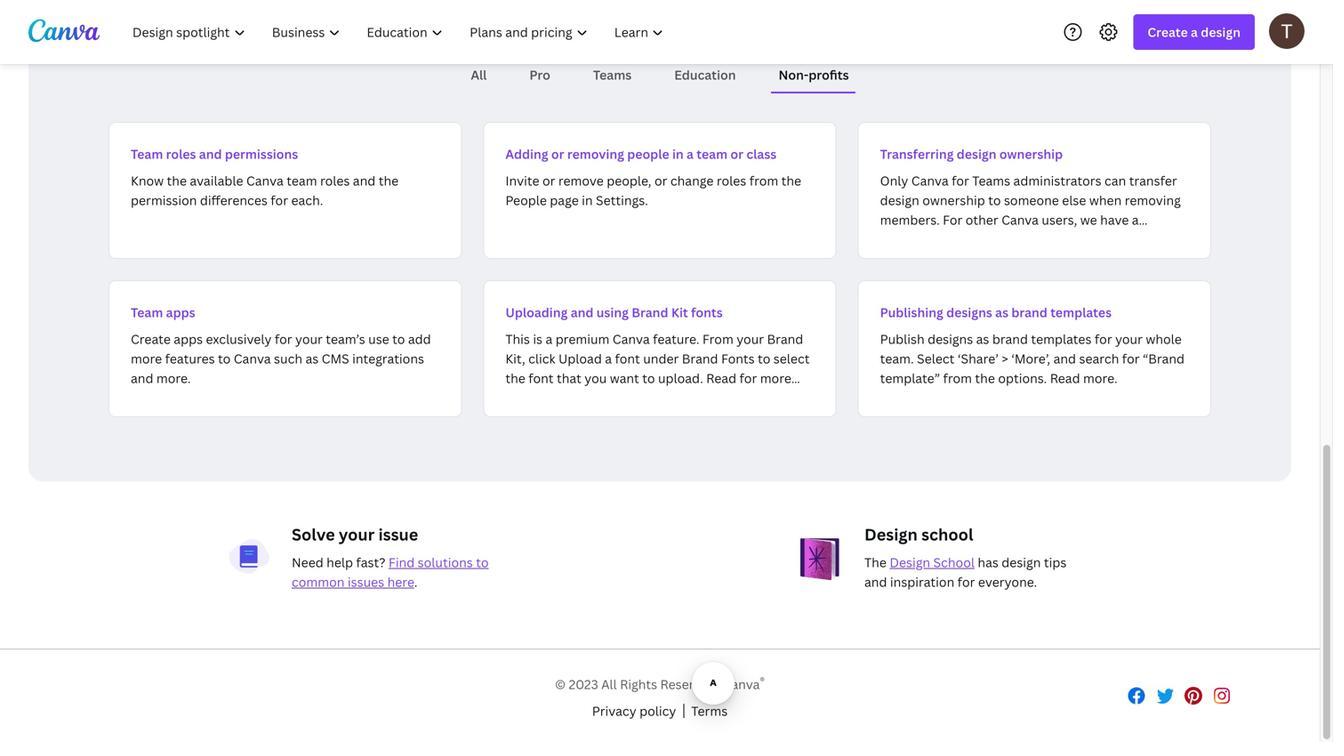Task type: locate. For each thing, give the bounding box(es) containing it.
common
[[292, 573, 345, 590]]

1 horizontal spatial from
[[944, 370, 973, 387]]

design school link
[[890, 554, 975, 571]]

0 vertical spatial apps
[[166, 304, 195, 321]]

1 more. from the left
[[157, 370, 191, 387]]

or right adding
[[552, 145, 565, 162]]

more
[[131, 350, 162, 367], [760, 370, 792, 387]]

0 vertical spatial team
[[131, 145, 163, 162]]

need
[[292, 554, 324, 571]]

as
[[996, 304, 1009, 321], [977, 331, 990, 347], [306, 350, 319, 367]]

education
[[675, 66, 736, 83]]

teams inside button
[[593, 66, 632, 83]]

0 horizontal spatial brand
[[632, 304, 669, 321]]

0 vertical spatial more
[[131, 350, 162, 367]]

non-
[[779, 66, 809, 83]]

removing up remove
[[568, 145, 625, 162]]

your inside create apps exclusively for your team's use to add more features to canva such as cms integrations and more.
[[295, 331, 323, 347]]

privacy
[[592, 703, 637, 720]]

read
[[707, 370, 737, 387], [1051, 370, 1081, 387]]

teams
[[593, 66, 632, 83], [973, 172, 1011, 189]]

0 vertical spatial designs
[[947, 304, 993, 321]]

2 horizontal spatial roles
[[717, 172, 747, 189]]

a
[[1191, 24, 1198, 40], [687, 145, 694, 162], [1132, 211, 1139, 228], [546, 331, 553, 347], [605, 350, 612, 367]]

0 vertical spatial create
[[1148, 24, 1188, 40]]

1 vertical spatial team
[[287, 172, 317, 189]]

1 horizontal spatial read
[[1051, 370, 1081, 387]]

brand
[[1012, 304, 1048, 321], [993, 331, 1029, 347]]

1 horizontal spatial as
[[977, 331, 990, 347]]

templates inside the 'publish designs as brand templates for your whole team. select 'share' > 'more', and search for "brand template" from the options. read more.'
[[1032, 331, 1092, 347]]

or down people
[[655, 172, 668, 189]]

your inside 'this is a premium canva feature. from your brand kit, click upload a font under brand fonts to select the font that you want to upload. read for more details.'
[[737, 331, 764, 347]]

create inside create apps exclusively for your team's use to add more features to canva such as cms integrations and more.
[[131, 331, 171, 347]]

ownership inside only canva for teams administrators can transfer design ownership to someone else when removing members. for other canva users, we have a recommended workaround.
[[923, 192, 986, 209]]

0 vertical spatial in
[[673, 145, 684, 162]]

template"
[[881, 370, 941, 387]]

integrations
[[352, 350, 424, 367]]

1 vertical spatial designs
[[928, 331, 974, 347]]

and inside know the available canva team roles and the permission differences for each.
[[353, 172, 376, 189]]

in right people
[[673, 145, 684, 162]]

in down remove
[[582, 192, 593, 209]]

1 vertical spatial in
[[582, 192, 593, 209]]

privacy policy link
[[592, 701, 676, 721]]

designs inside the 'publish designs as brand templates for your whole team. select 'share' > 'more', and search for "brand template" from the options. read more.'
[[928, 331, 974, 347]]

0 horizontal spatial in
[[582, 192, 593, 209]]

solve your issue image
[[228, 538, 270, 575]]

solutions
[[418, 554, 473, 571]]

from down class
[[750, 172, 779, 189]]

has
[[978, 554, 999, 571]]

canva inside © 2023 all rights reserved, canva ®
[[723, 676, 760, 693]]

to down exclusively
[[218, 350, 231, 367]]

0 vertical spatial all
[[471, 66, 487, 83]]

brand up 'more',
[[1012, 304, 1048, 321]]

brand up > at the top of the page
[[993, 331, 1029, 347]]

more.
[[157, 370, 191, 387], [1084, 370, 1118, 387]]

0 vertical spatial ownership
[[1000, 145, 1063, 162]]

people
[[506, 192, 547, 209]]

apps for team
[[166, 304, 195, 321]]

that
[[557, 370, 582, 387]]

design left terry turtle "image"
[[1201, 24, 1241, 40]]

create a design button
[[1134, 14, 1255, 50]]

for
[[952, 172, 970, 189], [271, 192, 288, 209], [275, 331, 292, 347], [1095, 331, 1113, 347], [1123, 350, 1140, 367], [740, 370, 757, 387], [958, 573, 976, 590]]

more. down features
[[157, 370, 191, 387]]

templates up 'more',
[[1032, 331, 1092, 347]]

0 horizontal spatial teams
[[593, 66, 632, 83]]

0 vertical spatial templates
[[1051, 304, 1112, 321]]

team
[[131, 145, 163, 162], [131, 304, 163, 321]]

canva up terms
[[723, 676, 760, 693]]

brand
[[632, 304, 669, 321], [767, 331, 804, 347], [682, 350, 719, 367]]

templates
[[1051, 304, 1112, 321], [1032, 331, 1092, 347]]

for left each.
[[271, 192, 288, 209]]

as inside the 'publish designs as brand templates for your whole team. select 'share' > 'more', and search for "brand template" from the options. read more.'
[[977, 331, 990, 347]]

adding or removing people in a team or class
[[506, 145, 777, 162]]

as up > at the top of the page
[[996, 304, 1009, 321]]

and inside create apps exclusively for your team's use to add more features to canva such as cms integrations and more.
[[131, 370, 153, 387]]

know
[[131, 172, 164, 189]]

for down transferring design ownership
[[952, 172, 970, 189]]

click
[[529, 350, 556, 367]]

1 vertical spatial brand
[[767, 331, 804, 347]]

canva down exclusively
[[234, 350, 271, 367]]

1 vertical spatial all
[[602, 676, 617, 693]]

as up 'share'
[[977, 331, 990, 347]]

0 horizontal spatial roles
[[166, 145, 196, 162]]

© 2023 all rights reserved, canva ®
[[555, 674, 765, 693]]

templates for publish designs as brand templates for your whole team. select 'share' > 'more', and search for "brand template" from the options. read more.
[[1032, 331, 1092, 347]]

design up everyone.
[[1002, 554, 1041, 571]]

2 team from the top
[[131, 304, 163, 321]]

you
[[585, 370, 607, 387]]

more left features
[[131, 350, 162, 367]]

all left pro button at the top
[[471, 66, 487, 83]]

brand up the select
[[767, 331, 804, 347]]

for down 'fonts'
[[740, 370, 757, 387]]

roles inside know the available canva team roles and the permission differences for each.
[[320, 172, 350, 189]]

find solutions to common issues here link
[[292, 554, 489, 590]]

©
[[555, 676, 566, 693]]

read down 'fonts'
[[707, 370, 737, 387]]

teams right pro button at the top
[[593, 66, 632, 83]]

0 vertical spatial brand
[[1012, 304, 1048, 321]]

for down "school"
[[958, 573, 976, 590]]

terry turtle image
[[1270, 13, 1305, 49]]

page
[[550, 192, 579, 209]]

templates up search
[[1051, 304, 1112, 321]]

ownership up administrators in the right top of the page
[[1000, 145, 1063, 162]]

>
[[1002, 350, 1009, 367]]

removing down transfer
[[1125, 192, 1181, 209]]

0 horizontal spatial more
[[131, 350, 162, 367]]

1 horizontal spatial brand
[[682, 350, 719, 367]]

0 horizontal spatial create
[[131, 331, 171, 347]]

design down only
[[881, 192, 920, 209]]

whole
[[1146, 331, 1182, 347]]

1 vertical spatial team
[[131, 304, 163, 321]]

canva down 'someone'
[[1002, 211, 1039, 228]]

0 vertical spatial removing
[[568, 145, 625, 162]]

1 horizontal spatial teams
[[973, 172, 1011, 189]]

0 horizontal spatial team
[[287, 172, 317, 189]]

0 vertical spatial design
[[865, 524, 918, 545]]

1 horizontal spatial team
[[697, 145, 728, 162]]

removing inside only canva for teams administrators can transfer design ownership to someone else when removing members. for other canva users, we have a recommended workaround.
[[1125, 192, 1181, 209]]

0 horizontal spatial font
[[529, 370, 554, 387]]

your up 'fonts'
[[737, 331, 764, 347]]

1 horizontal spatial ownership
[[1000, 145, 1063, 162]]

change
[[671, 172, 714, 189]]

and inside has design tips and inspiration for everyone.
[[865, 573, 888, 590]]

1 horizontal spatial more
[[760, 370, 792, 387]]

more. down search
[[1084, 370, 1118, 387]]

upload.
[[658, 370, 704, 387]]

transferring design ownership
[[881, 145, 1063, 162]]

canva down 'uploading and using brand kit fonts'
[[613, 331, 650, 347]]

apps
[[166, 304, 195, 321], [174, 331, 203, 347]]

more inside 'this is a premium canva feature. from your brand kit, click upload a font under brand fonts to select the font that you want to upload. read for more details.'
[[760, 370, 792, 387]]

team
[[697, 145, 728, 162], [287, 172, 317, 189]]

canva down permissions
[[246, 172, 284, 189]]

designs for publish
[[928, 331, 974, 347]]

has design tips and inspiration for everyone.
[[865, 554, 1067, 590]]

brand inside the 'publish designs as brand templates for your whole team. select 'share' > 'more', and search for "brand template" from the options. read more.'
[[993, 331, 1029, 347]]

and inside the 'publish designs as brand templates for your whole team. select 'share' > 'more', and search for "brand template" from the options. read more.'
[[1054, 350, 1077, 367]]

brand for publishing
[[1012, 304, 1048, 321]]

font up "want"
[[615, 350, 640, 367]]

2 more. from the left
[[1084, 370, 1118, 387]]

font down click
[[529, 370, 554, 387]]

to right solutions
[[476, 554, 489, 571]]

such
[[274, 350, 303, 367]]

0 vertical spatial teams
[[593, 66, 632, 83]]

roles up available
[[166, 145, 196, 162]]

as left cms
[[306, 350, 319, 367]]

publish
[[881, 331, 925, 347]]

else
[[1063, 192, 1087, 209]]

roles up each.
[[320, 172, 350, 189]]

select
[[774, 350, 810, 367]]

1 vertical spatial from
[[944, 370, 973, 387]]

for up the such
[[275, 331, 292, 347]]

more. inside the 'publish designs as brand templates for your whole team. select 'share' > 'more', and search for "brand template" from the options. read more.'
[[1084, 370, 1118, 387]]

1 horizontal spatial more.
[[1084, 370, 1118, 387]]

1 read from the left
[[707, 370, 737, 387]]

from
[[750, 172, 779, 189], [944, 370, 973, 387]]

designs up 'share'
[[947, 304, 993, 321]]

your left "whole" on the top right
[[1116, 331, 1143, 347]]

0 horizontal spatial all
[[471, 66, 487, 83]]

1 team from the top
[[131, 145, 163, 162]]

team up change
[[697, 145, 728, 162]]

.
[[414, 573, 418, 590]]

0 vertical spatial as
[[996, 304, 1009, 321]]

team for team roles and permissions
[[131, 145, 163, 162]]

2 read from the left
[[1051, 370, 1081, 387]]

design up the at the bottom
[[865, 524, 918, 545]]

design up inspiration
[[890, 554, 931, 571]]

roles right change
[[717, 172, 747, 189]]

0 horizontal spatial more.
[[157, 370, 191, 387]]

issues
[[348, 573, 385, 590]]

profits
[[809, 66, 849, 83]]

team for team apps
[[131, 304, 163, 321]]

each.
[[291, 192, 323, 209]]

canva inside know the available canva team roles and the permission differences for each.
[[246, 172, 284, 189]]

1 vertical spatial templates
[[1032, 331, 1092, 347]]

0 horizontal spatial from
[[750, 172, 779, 189]]

publish designs as brand templates for your whole team. select 'share' > 'more', and search for "brand template" from the options. read more.
[[881, 331, 1185, 387]]

pro
[[530, 66, 551, 83]]

or
[[552, 145, 565, 162], [731, 145, 744, 162], [543, 172, 556, 189], [655, 172, 668, 189]]

more down the select
[[760, 370, 792, 387]]

read inside the 'publish designs as brand templates for your whole team. select 'share' > 'more', and search for "brand template" from the options. read more.'
[[1051, 370, 1081, 387]]

team inside know the available canva team roles and the permission differences for each.
[[287, 172, 317, 189]]

1 vertical spatial create
[[131, 331, 171, 347]]

1 vertical spatial apps
[[174, 331, 203, 347]]

2 horizontal spatial as
[[996, 304, 1009, 321]]

1 horizontal spatial roles
[[320, 172, 350, 189]]

your up the such
[[295, 331, 323, 347]]

1 vertical spatial ownership
[[923, 192, 986, 209]]

ownership
[[1000, 145, 1063, 162], [923, 192, 986, 209]]

all inside 'button'
[[471, 66, 487, 83]]

0 horizontal spatial read
[[707, 370, 737, 387]]

use
[[368, 331, 389, 347]]

exclusively
[[206, 331, 272, 347]]

from down 'share'
[[944, 370, 973, 387]]

create inside 'dropdown button'
[[1148, 24, 1188, 40]]

teams down transferring design ownership
[[973, 172, 1011, 189]]

0 vertical spatial from
[[750, 172, 779, 189]]

designs up select
[[928, 331, 974, 347]]

team up each.
[[287, 172, 317, 189]]

1 vertical spatial brand
[[993, 331, 1029, 347]]

and
[[199, 145, 222, 162], [353, 172, 376, 189], [571, 304, 594, 321], [1054, 350, 1077, 367], [131, 370, 153, 387], [865, 573, 888, 590]]

school
[[934, 554, 975, 571]]

removing
[[568, 145, 625, 162], [1125, 192, 1181, 209]]

remove
[[559, 172, 604, 189]]

can
[[1105, 172, 1127, 189]]

add
[[408, 331, 431, 347]]

0 vertical spatial font
[[615, 350, 640, 367]]

create for create a design
[[1148, 24, 1188, 40]]

1 horizontal spatial all
[[602, 676, 617, 693]]

all inside © 2023 all rights reserved, canva ®
[[602, 676, 617, 693]]

or up page
[[543, 172, 556, 189]]

pro button
[[523, 58, 558, 92]]

0 horizontal spatial as
[[306, 350, 319, 367]]

for up search
[[1095, 331, 1113, 347]]

canva inside create apps exclusively for your team's use to add more features to canva such as cms integrations and more.
[[234, 350, 271, 367]]

1 horizontal spatial create
[[1148, 24, 1188, 40]]

as for publish
[[977, 331, 990, 347]]

1 vertical spatial more
[[760, 370, 792, 387]]

0 horizontal spatial ownership
[[923, 192, 986, 209]]

uploading
[[506, 304, 568, 321]]

apps inside create apps exclusively for your team's use to add more features to canva such as cms integrations and more.
[[174, 331, 203, 347]]

1 vertical spatial teams
[[973, 172, 1011, 189]]

all right 2023
[[602, 676, 617, 693]]

canva
[[246, 172, 284, 189], [912, 172, 949, 189], [1002, 211, 1039, 228], [613, 331, 650, 347], [234, 350, 271, 367], [723, 676, 760, 693]]

your up fast?
[[339, 524, 375, 545]]

ownership up 'for' at the right of page
[[923, 192, 986, 209]]

1 horizontal spatial removing
[[1125, 192, 1181, 209]]

2 vertical spatial as
[[306, 350, 319, 367]]

brand down from
[[682, 350, 719, 367]]

team's
[[326, 331, 365, 347]]

brand left kit
[[632, 304, 669, 321]]

have
[[1101, 211, 1129, 228]]

1 vertical spatial removing
[[1125, 192, 1181, 209]]

read down search
[[1051, 370, 1081, 387]]

to up other
[[989, 192, 1001, 209]]

1 vertical spatial as
[[977, 331, 990, 347]]

the
[[167, 172, 187, 189], [379, 172, 399, 189], [782, 172, 802, 189], [506, 370, 526, 387], [976, 370, 996, 387]]

policy
[[640, 703, 676, 720]]



Task type: describe. For each thing, give the bounding box(es) containing it.
search
[[1080, 350, 1120, 367]]

education button
[[668, 58, 743, 92]]

invite or remove people, or change roles from the people page in settings.
[[506, 172, 802, 209]]

help
[[327, 554, 353, 571]]

design inside 'dropdown button'
[[1201, 24, 1241, 40]]

from inside the 'publish designs as brand templates for your whole team. select 'share' > 'more', and search for "brand template" from the options. read more.'
[[944, 370, 973, 387]]

2 vertical spatial brand
[[682, 350, 719, 367]]

design inside only canva for teams administrators can transfer design ownership to someone else when removing members. for other canva users, we have a recommended workaround.
[[881, 192, 920, 209]]

differences
[[200, 192, 268, 209]]

the
[[865, 554, 887, 571]]

fonts
[[691, 304, 723, 321]]

2 horizontal spatial brand
[[767, 331, 804, 347]]

features
[[165, 350, 215, 367]]

know the available canva team roles and the permission differences for each.
[[131, 172, 399, 209]]

1 horizontal spatial font
[[615, 350, 640, 367]]

publishing
[[881, 304, 944, 321]]

only
[[881, 172, 909, 189]]

0 vertical spatial team
[[697, 145, 728, 162]]

canva inside 'this is a premium canva feature. from your brand kit, click upload a font under brand fonts to select the font that you want to upload. read for more details.'
[[613, 331, 650, 347]]

'share'
[[958, 350, 999, 367]]

designs for publishing
[[947, 304, 993, 321]]

create for create apps exclusively for your team's use to add more features to canva such as cms integrations and more.
[[131, 331, 171, 347]]

to inside find solutions to common issues here
[[476, 554, 489, 571]]

permissions
[[225, 145, 298, 162]]

team roles and permissions
[[131, 145, 298, 162]]

someone
[[1004, 192, 1060, 209]]

for right search
[[1123, 350, 1140, 367]]

workaround.
[[971, 231, 1046, 248]]

as for publishing
[[996, 304, 1009, 321]]

the inside 'this is a premium canva feature. from your brand kit, click upload a font under brand fonts to select the font that you want to upload. read for more details.'
[[506, 370, 526, 387]]

cms
[[322, 350, 349, 367]]

in inside the invite or remove people, or change roles from the people page in settings.
[[582, 192, 593, 209]]

to down under
[[643, 370, 655, 387]]

to right use
[[393, 331, 405, 347]]

solve
[[292, 524, 335, 545]]

1 vertical spatial design
[[890, 554, 931, 571]]

permission
[[131, 192, 197, 209]]

a inside 'dropdown button'
[[1191, 24, 1198, 40]]

0 vertical spatial brand
[[632, 304, 669, 321]]

find
[[389, 554, 415, 571]]

as inside create apps exclusively for your team's use to add more features to canva such as cms integrations and more.
[[306, 350, 319, 367]]

details.
[[506, 389, 549, 406]]

design inside has design tips and inspiration for everyone.
[[1002, 554, 1041, 571]]

team.
[[881, 350, 914, 367]]

to right 'fonts'
[[758, 350, 771, 367]]

from
[[703, 331, 734, 347]]

non-profits button
[[772, 58, 857, 92]]

is
[[533, 331, 543, 347]]

kit
[[672, 304, 688, 321]]

this is a premium canva feature. from your brand kit, click upload a font under brand fonts to select the font that you want to upload. read for more details.
[[506, 331, 810, 406]]

or left class
[[731, 145, 744, 162]]

for inside create apps exclusively for your team's use to add more features to canva such as cms integrations and more.
[[275, 331, 292, 347]]

1 horizontal spatial in
[[673, 145, 684, 162]]

create apps exclusively for your team's use to add more features to canva such as cms integrations and more.
[[131, 331, 431, 387]]

find solutions to common issues here
[[292, 554, 489, 590]]

for inside only canva for teams administrators can transfer design ownership to someone else when removing members. for other canva users, we have a recommended workaround.
[[952, 172, 970, 189]]

people,
[[607, 172, 652, 189]]

the inside the invite or remove people, or change roles from the people page in settings.
[[782, 172, 802, 189]]

teams inside only canva for teams administrators can transfer design ownership to someone else when removing members. for other canva users, we have a recommended workaround.
[[973, 172, 1011, 189]]

feature.
[[653, 331, 700, 347]]

inspiration
[[891, 573, 955, 590]]

fonts
[[722, 350, 755, 367]]

"brand
[[1143, 350, 1185, 367]]

other
[[966, 211, 999, 228]]

select
[[917, 350, 955, 367]]

available
[[190, 172, 243, 189]]

'more',
[[1012, 350, 1051, 367]]

0 horizontal spatial removing
[[568, 145, 625, 162]]

uploading and using brand kit fonts
[[506, 304, 723, 321]]

privacy policy
[[592, 703, 676, 720]]

class
[[747, 145, 777, 162]]

recommended
[[881, 231, 968, 248]]

a inside only canva for teams administrators can transfer design ownership to someone else when removing members. for other canva users, we have a recommended workaround.
[[1132, 211, 1139, 228]]

the design school
[[865, 554, 975, 571]]

more. inside create apps exclusively for your team's use to add more features to canva such as cms integrations and more.
[[157, 370, 191, 387]]

templates for publishing designs as brand templates
[[1051, 304, 1112, 321]]

apps for create
[[174, 331, 203, 347]]

users,
[[1042, 211, 1078, 228]]

transfer
[[1130, 172, 1178, 189]]

premium
[[556, 331, 610, 347]]

canva down the transferring
[[912, 172, 949, 189]]

top level navigation element
[[121, 14, 679, 50]]

administrators
[[1014, 172, 1102, 189]]

for inside know the available canva team roles and the permission differences for each.
[[271, 192, 288, 209]]

terms
[[692, 703, 728, 720]]

tips
[[1044, 554, 1067, 571]]

the inside the 'publish designs as brand templates for your whole team. select 'share' > 'more', and search for "brand template" from the options. read more.'
[[976, 370, 996, 387]]

for inside 'this is a premium canva feature. from your brand kit, click upload a font under brand fonts to select the font that you want to upload. read for more details.'
[[740, 370, 757, 387]]

everyone.
[[979, 573, 1038, 590]]

to inside only canva for teams administrators can transfer design ownership to someone else when removing members. for other canva users, we have a recommended workaround.
[[989, 192, 1001, 209]]

your inside the 'publish designs as brand templates for your whole team. select 'share' > 'more', and search for "brand template" from the options. read more.'
[[1116, 331, 1143, 347]]

only canva for teams administrators can transfer design ownership to someone else when removing members. for other canva users, we have a recommended workaround.
[[881, 172, 1181, 248]]

design school image
[[801, 538, 843, 581]]

options.
[[999, 370, 1047, 387]]

non-profits
[[779, 66, 849, 83]]

we
[[1081, 211, 1098, 228]]

school
[[922, 524, 974, 545]]

create a design
[[1148, 24, 1241, 40]]

members.
[[881, 211, 940, 228]]

roles inside the invite or remove people, or change roles from the people page in settings.
[[717, 172, 747, 189]]

more inside create apps exclusively for your team's use to add more features to canva such as cms integrations and more.
[[131, 350, 162, 367]]

for inside has design tips and inspiration for everyone.
[[958, 573, 976, 590]]

read inside 'this is a premium canva feature. from your brand kit, click upload a font under brand fonts to select the font that you want to upload. read for more details.'
[[707, 370, 737, 387]]

from inside the invite or remove people, or change roles from the people page in settings.
[[750, 172, 779, 189]]

settings.
[[596, 192, 648, 209]]

when
[[1090, 192, 1122, 209]]

fast?
[[356, 554, 386, 571]]

solve your issue
[[292, 524, 418, 545]]

design school
[[865, 524, 974, 545]]

upload
[[559, 350, 602, 367]]

here
[[388, 573, 414, 590]]

design right the transferring
[[957, 145, 997, 162]]

1 vertical spatial font
[[529, 370, 554, 387]]

need help fast?
[[292, 554, 389, 571]]

all button
[[464, 58, 494, 92]]

brand for publish
[[993, 331, 1029, 347]]

kit,
[[506, 350, 526, 367]]

want
[[610, 370, 640, 387]]

publishing designs as brand templates
[[881, 304, 1112, 321]]

under
[[643, 350, 679, 367]]

team apps
[[131, 304, 195, 321]]

this
[[506, 331, 530, 347]]



Task type: vqa. For each thing, say whether or not it's contained in the screenshot.
THE DETAILS.
yes



